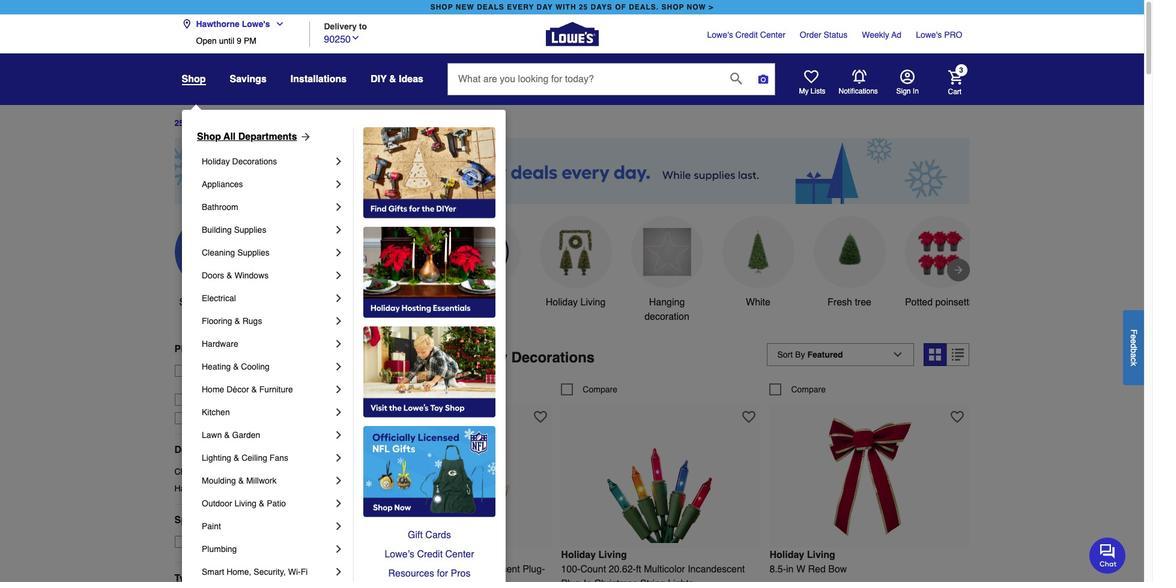 Task type: locate. For each thing, give the bounding box(es) containing it.
None search field
[[447, 63, 775, 106]]

count
[[372, 564, 398, 575], [580, 564, 606, 575]]

25 left days
[[174, 119, 184, 128]]

2 horizontal spatial in
[[913, 87, 919, 96]]

1 horizontal spatial christmas
[[363, 579, 407, 583]]

ft for white
[[428, 564, 433, 575]]

incandescent right 'multicolor'
[[688, 564, 745, 575]]

1 horizontal spatial departments
[[238, 132, 297, 142]]

2 chevron right image from the top
[[333, 178, 345, 190]]

0 horizontal spatial 100-
[[353, 564, 372, 575]]

0 horizontal spatial shop
[[430, 3, 453, 11]]

center left order
[[760, 30, 786, 40]]

0 vertical spatial shop
[[182, 74, 206, 85]]

chevron right image for bathroom
[[333, 201, 345, 213]]

delivery
[[324, 21, 357, 31], [218, 344, 256, 355], [211, 414, 242, 423]]

rugs
[[242, 317, 262, 326]]

Search Query text field
[[448, 64, 721, 95]]

2 count from the left
[[580, 564, 606, 575]]

2 ft from the left
[[636, 564, 641, 575]]

1 vertical spatial pickup
[[235, 366, 260, 376]]

decoration
[[645, 312, 689, 322]]

hawthorne down store
[[193, 378, 233, 388]]

0 vertical spatial chevron down image
[[270, 19, 284, 29]]

string inside holiday living 100-count 20.62-ft multicolor incandescent plug-in christmas string lights
[[640, 579, 665, 583]]

1 vertical spatial chevron down image
[[351, 33, 360, 42]]

living for holiday living
[[581, 297, 606, 308]]

holiday inside holiday living 8.5-in w red bow
[[770, 550, 804, 561]]

1001813154 element
[[561, 384, 617, 396]]

plumbing link
[[202, 538, 333, 561]]

string left for
[[409, 579, 434, 583]]

in inside button
[[913, 87, 919, 96]]

moulding & millwork link
[[202, 470, 333, 493]]

decorations inside christmas decorations link
[[215, 467, 260, 477]]

shop for shop all deals
[[179, 297, 202, 308]]

christmas inside holiday living 100-count 20.62-ft multicolor incandescent plug-in christmas string lights
[[594, 579, 638, 583]]

0 horizontal spatial departments
[[174, 445, 233, 456]]

chevron right image
[[333, 156, 345, 168], [333, 178, 345, 190], [333, 201, 345, 213], [333, 247, 345, 259], [333, 270, 345, 282], [333, 293, 345, 305], [333, 315, 345, 327], [333, 384, 345, 396], [333, 452, 345, 464], [333, 475, 345, 487], [333, 498, 345, 510], [333, 521, 345, 533], [333, 544, 345, 556], [333, 566, 345, 578]]

christmas inside holiday living 100-count 20.62-ft white incandescent plug- in christmas string lights
[[363, 579, 407, 583]]

1 horizontal spatial pickup
[[235, 366, 260, 376]]

1 horizontal spatial plug-
[[561, 579, 584, 583]]

0 horizontal spatial 20.62-
[[400, 564, 428, 575]]

hardware link
[[202, 333, 333, 356]]

1 count from the left
[[372, 564, 398, 575]]

lawn & garden link
[[202, 424, 333, 447]]

compare inside 1001813120 element
[[374, 385, 409, 394]]

incandescent
[[463, 564, 520, 575], [688, 564, 745, 575]]

compare inside 1001813154 element
[[583, 385, 617, 394]]

count for 100-count 20.62-ft multicolor incandescent plug-in christmas string lights
[[580, 564, 606, 575]]

0 vertical spatial white
[[746, 297, 771, 308]]

13 chevron right image from the top
[[333, 544, 345, 556]]

shop down open
[[182, 74, 206, 85]]

chevron right image for building supplies
[[333, 224, 345, 236]]

2 heart outline image from the left
[[743, 411, 756, 424]]

1 shop from the left
[[430, 3, 453, 11]]

delivery up 'lawn & garden'
[[211, 414, 242, 423]]

0 vertical spatial plug-
[[523, 564, 545, 575]]

chevron right image for electrical
[[333, 293, 345, 305]]

100- inside holiday living 100-count 20.62-ft multicolor incandescent plug-in christmas string lights
[[561, 564, 580, 575]]

shop left 'electrical'
[[179, 297, 202, 308]]

2 incandescent from the left
[[688, 564, 745, 575]]

living inside holiday living 100-count 20.62-ft white incandescent plug- in christmas string lights
[[390, 550, 418, 561]]

search image
[[730, 72, 742, 84]]

chevron right image for paint
[[333, 521, 345, 533]]

0 horizontal spatial plug-
[[523, 564, 545, 575]]

holiday living button
[[540, 216, 612, 310]]

0 vertical spatial credit
[[736, 30, 758, 40]]

shop left now
[[662, 3, 684, 11]]

in left w at the bottom
[[786, 564, 794, 575]]

visit the lowe's toy shop. image
[[363, 327, 496, 418]]

open
[[196, 36, 217, 46]]

4 chevron right image from the top
[[333, 247, 345, 259]]

0 horizontal spatial center
[[445, 550, 474, 560]]

8.5-
[[770, 564, 786, 575]]

decorations up outdoor living & patio at the bottom left
[[215, 484, 260, 494]]

poinsettia
[[936, 297, 977, 308]]

1001813120 element
[[353, 384, 409, 396]]

decorations up 1001813154 element
[[511, 349, 595, 366]]

chevron right image for lawn & garden
[[333, 429, 345, 441]]

sign in button
[[896, 70, 919, 96]]

1 incandescent from the left
[[463, 564, 520, 575]]

plug- inside holiday living 100-count 20.62-ft white incandescent plug- in christmas string lights
[[523, 564, 545, 575]]

wi-
[[288, 568, 301, 577]]

living for holiday living 8.5-in w red bow
[[807, 550, 835, 561]]

string inside holiday living 100-count 20.62-ft white incandescent plug- in christmas string lights
[[409, 579, 434, 583]]

location image
[[182, 19, 191, 29]]

0 vertical spatial savings
[[230, 74, 267, 85]]

fresh tree
[[828, 297, 871, 308]]

on sale
[[196, 537, 226, 547]]

& left rugs
[[235, 317, 240, 326]]

2 lights from the left
[[668, 579, 694, 583]]

100-
[[353, 564, 372, 575], [561, 564, 580, 575]]

ft inside holiday living 100-count 20.62-ft multicolor incandescent plug-in christmas string lights
[[636, 564, 641, 575]]

supplies up cleaning supplies
[[234, 225, 266, 235]]

1 horizontal spatial in
[[786, 564, 794, 575]]

living for outdoor living & patio
[[235, 499, 257, 509]]

1 horizontal spatial lights
[[668, 579, 694, 583]]

1 vertical spatial supplies
[[237, 248, 270, 258]]

0 horizontal spatial incandescent
[[463, 564, 520, 575]]

2 string from the left
[[640, 579, 665, 583]]

0 vertical spatial center
[[760, 30, 786, 40]]

in inside holiday living 100-count 20.62-ft white incandescent plug- in christmas string lights
[[353, 579, 361, 583]]

credit for lowe's
[[417, 550, 443, 560]]

hanging decoration button
[[631, 216, 703, 324]]

until
[[219, 36, 234, 46]]

90250
[[324, 34, 351, 45]]

20.62- left 'multicolor'
[[609, 564, 636, 575]]

0 horizontal spatial all
[[204, 297, 215, 308]]

3 chevron right image from the top
[[333, 201, 345, 213]]

1 chevron right image from the top
[[333, 156, 345, 168]]

string down 'multicolor'
[[640, 579, 665, 583]]

string for multicolor
[[640, 579, 665, 583]]

1 horizontal spatial count
[[580, 564, 606, 575]]

holiday for holiday living 8.5-in w red bow
[[770, 550, 804, 561]]

fast
[[193, 414, 209, 423]]

0 horizontal spatial pickup
[[174, 344, 206, 355]]

0 vertical spatial savings button
[[230, 68, 267, 90]]

5 chevron right image from the top
[[333, 270, 345, 282]]

center
[[760, 30, 786, 40], [445, 550, 474, 560]]

savings down pm
[[230, 74, 267, 85]]

find gifts for the diyer. image
[[363, 127, 496, 219]]

windows
[[235, 271, 269, 280]]

plug-
[[523, 564, 545, 575], [561, 579, 584, 583]]

1 vertical spatial 25
[[174, 119, 184, 128]]

100- inside holiday living 100-count 20.62-ft white incandescent plug- in christmas string lights
[[353, 564, 372, 575]]

3 chevron right image from the top
[[333, 361, 345, 373]]

shop inside button
[[179, 297, 202, 308]]

0 horizontal spatial credit
[[417, 550, 443, 560]]

& for delivery
[[209, 344, 216, 355]]

lowe's
[[242, 19, 270, 29], [707, 30, 733, 40], [916, 30, 942, 40], [235, 378, 261, 388]]

2 compare from the left
[[583, 385, 617, 394]]

ft left 'multicolor'
[[636, 564, 641, 575]]

chevron right image for holiday decorations
[[333, 156, 345, 168]]

incandescent right for
[[463, 564, 520, 575]]

decorations down "lighting & ceiling fans"
[[215, 467, 260, 477]]

1 horizontal spatial credit
[[736, 30, 758, 40]]

cleaning supplies
[[202, 248, 270, 258]]

25 days of deals. shop new deals every day. while supplies last. image
[[174, 138, 970, 204]]

5 chevron right image from the top
[[333, 429, 345, 441]]

stores
[[300, 378, 323, 388]]

holiday inside holiday living 100-count 20.62-ft white incandescent plug- in christmas string lights
[[353, 550, 387, 561]]

1 vertical spatial delivery
[[218, 344, 256, 355]]

compare for 1001813120 element
[[374, 385, 409, 394]]

credit for lowe's
[[736, 30, 758, 40]]

1 horizontal spatial savings button
[[448, 216, 520, 310]]

order status link
[[800, 29, 848, 41]]

count inside holiday living 100-count 20.62-ft white incandescent plug- in christmas string lights
[[372, 564, 398, 575]]

1 vertical spatial all
[[204, 297, 215, 308]]

incandescent inside holiday living 100-count 20.62-ft white incandescent plug- in christmas string lights
[[463, 564, 520, 575]]

14 chevron right image from the top
[[333, 566, 345, 578]]

sign in
[[896, 87, 919, 96]]

& for windows
[[227, 271, 232, 280]]

& left ceiling
[[234, 453, 239, 463]]

0 horizontal spatial string
[[409, 579, 434, 583]]

holiday for holiday living 100-count 20.62-ft white incandescent plug- in christmas string lights
[[353, 550, 387, 561]]

deals
[[219, 119, 241, 128], [217, 297, 242, 308]]

incandescent for multicolor
[[688, 564, 745, 575]]

living inside holiday living 100-count 20.62-ft multicolor incandescent plug-in christmas string lights
[[599, 550, 627, 561]]

fresh
[[828, 297, 852, 308]]

holiday inside holiday living 100-count 20.62-ft multicolor incandescent plug-in christmas string lights
[[561, 550, 596, 561]]

savings up 198 products in holiday decorations
[[467, 297, 501, 308]]

1 horizontal spatial incandescent
[[688, 564, 745, 575]]

1 horizontal spatial 20.62-
[[609, 564, 636, 575]]

9 chevron right image from the top
[[333, 452, 345, 464]]

delivery up heating & cooling
[[218, 344, 256, 355]]

lowe's home improvement account image
[[900, 70, 914, 84]]

& left patio
[[259, 499, 264, 509]]

special offers
[[174, 515, 239, 526]]

deals inside shop all deals button
[[217, 297, 242, 308]]

0 horizontal spatial in
[[440, 349, 451, 366]]

credit
[[736, 30, 758, 40], [417, 550, 443, 560]]

2 20.62- from the left
[[609, 564, 636, 575]]

decorations down shop all departments link
[[232, 157, 277, 166]]

with
[[556, 3, 576, 11]]

1 horizontal spatial heart outline image
[[743, 411, 756, 424]]

holiday inside "link"
[[202, 157, 230, 166]]

holiday for holiday living 100-count 20.62-ft multicolor incandescent plug-in christmas string lights
[[561, 550, 596, 561]]

20.62- down lowe's
[[400, 564, 428, 575]]

1 horizontal spatial white
[[746, 297, 771, 308]]

7 chevron right image from the top
[[333, 315, 345, 327]]

1 heart outline image from the left
[[534, 411, 547, 424]]

2 chevron right image from the top
[[333, 338, 345, 350]]

holiday living 8.5-in w red bow
[[770, 550, 847, 575]]

ft inside holiday living 100-count 20.62-ft white incandescent plug- in christmas string lights
[[428, 564, 433, 575]]

1 horizontal spatial 100-
[[561, 564, 580, 575]]

deals right of
[[219, 119, 241, 128]]

decorations inside holiday decorations "link"
[[232, 157, 277, 166]]

hawthorne lowe's
[[196, 19, 270, 29]]

all up flooring
[[204, 297, 215, 308]]

sale
[[210, 537, 226, 547]]

in for holiday living 100-count 20.62-ft white incandescent plug- in christmas string lights
[[353, 579, 361, 583]]

moulding & millwork
[[202, 476, 277, 486]]

20.62- inside holiday living 100-count 20.62-ft multicolor incandescent plug-in christmas string lights
[[609, 564, 636, 575]]

living inside holiday living 8.5-in w red bow
[[807, 550, 835, 561]]

center up pros
[[445, 550, 474, 560]]

1 horizontal spatial all
[[224, 132, 236, 142]]

bathroom link
[[202, 196, 333, 219]]

living inside button
[[581, 297, 606, 308]]

1 vertical spatial shop
[[179, 297, 202, 308]]

chevron down image inside 90250 button
[[351, 33, 360, 42]]

1 horizontal spatial chevron down image
[[351, 33, 360, 42]]

& right lawn
[[224, 431, 230, 440]]

my
[[799, 87, 809, 96]]

order status
[[800, 30, 848, 40]]

officially licensed n f l gifts. shop now. image
[[363, 426, 496, 518]]

2 e from the top
[[1129, 339, 1139, 344]]

2 horizontal spatial christmas
[[594, 579, 638, 583]]

count inside holiday living 100-count 20.62-ft multicolor incandescent plug-in christmas string lights
[[580, 564, 606, 575]]

heart outline image
[[534, 411, 547, 424], [743, 411, 756, 424]]

e up b
[[1129, 339, 1139, 344]]

white inside 'button'
[[746, 297, 771, 308]]

arrow right image
[[952, 264, 964, 276]]

lowe's credit center
[[385, 550, 474, 560]]

all
[[224, 132, 236, 142], [204, 297, 215, 308]]

delivery up 90250
[[324, 21, 357, 31]]

plug- for 100-count 20.62-ft white incandescent plug- in christmas string lights
[[523, 564, 545, 575]]

compare for 1001813154 element
[[583, 385, 617, 394]]

shop
[[430, 3, 453, 11], [662, 3, 684, 11]]

1 20.62- from the left
[[400, 564, 428, 575]]

departments element
[[174, 444, 334, 456]]

compare for 5013254527 element
[[791, 385, 826, 394]]

shop left new
[[430, 3, 453, 11]]

lowe's home improvement notification center image
[[852, 70, 866, 84]]

& up heating
[[209, 344, 216, 355]]

0 horizontal spatial savings
[[230, 74, 267, 85]]

1 vertical spatial savings button
[[448, 216, 520, 310]]

1 horizontal spatial shop
[[662, 3, 684, 11]]

25 right with at the top left
[[579, 3, 588, 11]]

pickup & delivery
[[174, 344, 256, 355]]

1 vertical spatial credit
[[417, 550, 443, 560]]

gift cards
[[408, 530, 451, 541]]

chevron right image for outdoor living & patio
[[333, 498, 345, 510]]

0 vertical spatial in
[[440, 349, 451, 366]]

1 compare from the left
[[374, 385, 409, 394]]

1 horizontal spatial center
[[760, 30, 786, 40]]

incandescent inside holiday living 100-count 20.62-ft multicolor incandescent plug-in christmas string lights
[[688, 564, 745, 575]]

lawn
[[202, 431, 222, 440]]

status
[[824, 30, 848, 40]]

cleaning
[[202, 248, 235, 258]]

1 e from the top
[[1129, 334, 1139, 339]]

home
[[202, 385, 224, 395]]

in inside holiday living 100-count 20.62-ft multicolor incandescent plug-in christmas string lights
[[584, 579, 592, 583]]

11 chevron right image from the top
[[333, 498, 345, 510]]

in
[[440, 349, 451, 366], [786, 564, 794, 575]]

1 100- from the left
[[353, 564, 372, 575]]

all inside button
[[204, 297, 215, 308]]

0 vertical spatial 25
[[579, 3, 588, 11]]

holiday
[[202, 157, 230, 166], [546, 297, 578, 308], [455, 349, 507, 366], [353, 550, 387, 561], [561, 550, 596, 561], [770, 550, 804, 561]]

paint link
[[202, 515, 333, 538]]

& left millwork
[[238, 476, 244, 486]]

list view image
[[952, 349, 964, 361]]

camera image
[[757, 73, 769, 85]]

1 vertical spatial in
[[786, 564, 794, 575]]

25 days of deals link
[[174, 119, 241, 128]]

departments down lawn
[[174, 445, 233, 456]]

center for lowe's credit center
[[445, 550, 474, 560]]

pm
[[244, 36, 256, 46]]

departments up holiday decorations "link"
[[238, 132, 297, 142]]

led button
[[357, 216, 429, 310]]

& right décor
[[251, 385, 257, 395]]

shop button
[[182, 73, 206, 85]]

0 horizontal spatial white
[[436, 564, 460, 575]]

lights inside holiday living 100-count 20.62-ft multicolor incandescent plug-in christmas string lights
[[668, 579, 694, 583]]

hawthorne lowe's button
[[182, 12, 289, 36]]

lowe's pro
[[916, 30, 963, 40]]

1 vertical spatial hawthorne
[[193, 378, 233, 388]]

outdoor living & patio
[[202, 499, 286, 509]]

kitchen
[[202, 408, 230, 417]]

credit up resources for pros link
[[417, 550, 443, 560]]

in right products
[[440, 349, 451, 366]]

lights for multicolor
[[668, 579, 694, 583]]

1 vertical spatial plug-
[[561, 579, 584, 583]]

string
[[409, 579, 434, 583], [640, 579, 665, 583]]

100- for 100-count 20.62-ft multicolor incandescent plug-in christmas string lights
[[561, 564, 580, 575]]

furniture
[[259, 385, 293, 395]]

lowe's credit center link
[[363, 545, 496, 565]]

6 chevron right image from the top
[[333, 293, 345, 305]]

4 chevron right image from the top
[[333, 407, 345, 419]]

hawthorne
[[196, 19, 240, 29], [193, 378, 233, 388]]

compare inside 5013254527 element
[[791, 385, 826, 394]]

1 horizontal spatial string
[[640, 579, 665, 583]]

0 horizontal spatial count
[[372, 564, 398, 575]]

building
[[202, 225, 232, 235]]

2 horizontal spatial compare
[[791, 385, 826, 394]]

decorations for hanukkah decorations
[[215, 484, 260, 494]]

supplies for cleaning supplies
[[237, 248, 270, 258]]

0 horizontal spatial savings button
[[230, 68, 267, 90]]

0 horizontal spatial lights
[[437, 579, 463, 583]]

ft
[[428, 564, 433, 575], [636, 564, 641, 575]]

chevron down image
[[270, 19, 284, 29], [351, 33, 360, 42]]

0 vertical spatial delivery
[[324, 21, 357, 31]]

string for white
[[409, 579, 434, 583]]

chevron right image
[[333, 224, 345, 236], [333, 338, 345, 350], [333, 361, 345, 373], [333, 407, 345, 419], [333, 429, 345, 441]]

1 chevron right image from the top
[[333, 224, 345, 236]]

0 horizontal spatial heart outline image
[[534, 411, 547, 424]]

& for rugs
[[235, 317, 240, 326]]

decorations inside hanukkah decorations link
[[215, 484, 260, 494]]

20.62- inside holiday living 100-count 20.62-ft white incandescent plug- in christmas string lights
[[400, 564, 428, 575]]

0 horizontal spatial in
[[353, 579, 361, 583]]

days
[[186, 119, 206, 128]]

day
[[537, 3, 553, 11]]

cart
[[948, 87, 962, 96]]

1 vertical spatial white
[[436, 564, 460, 575]]

hanging decoration
[[645, 297, 689, 322]]

3 compare from the left
[[791, 385, 826, 394]]

lights inside holiday living 100-count 20.62-ft white incandescent plug- in christmas string lights
[[437, 579, 463, 583]]

chevron right image for hardware
[[333, 338, 345, 350]]

0 vertical spatial all
[[224, 132, 236, 142]]

pickup up the hawthorne lowe's & nearby stores
[[235, 366, 260, 376]]

supplies up windows
[[237, 248, 270, 258]]

white inside holiday living 100-count 20.62-ft white incandescent plug- in christmas string lights
[[436, 564, 460, 575]]

1 lights from the left
[[437, 579, 463, 583]]

installations button
[[291, 68, 347, 90]]

doors
[[202, 271, 224, 280]]

1 horizontal spatial savings
[[467, 297, 501, 308]]

flooring & rugs link
[[202, 310, 333, 333]]

pros
[[451, 569, 471, 580]]

f
[[1129, 329, 1139, 334]]

d
[[1129, 344, 1139, 348]]

1 vertical spatial savings
[[467, 297, 501, 308]]

chevron right image for moulding & millwork
[[333, 475, 345, 487]]

0 horizontal spatial compare
[[374, 385, 409, 394]]

pickup up free
[[174, 344, 206, 355]]

gift
[[408, 530, 423, 541]]

0 horizontal spatial ft
[[428, 564, 433, 575]]

1 string from the left
[[409, 579, 434, 583]]

2 100- from the left
[[561, 564, 580, 575]]

12 chevron right image from the top
[[333, 521, 345, 533]]

>
[[709, 3, 714, 11]]

all right shop
[[224, 132, 236, 142]]

& right diy
[[389, 74, 396, 85]]

1 vertical spatial deals
[[217, 297, 242, 308]]

holiday inside button
[[546, 297, 578, 308]]

10 chevron right image from the top
[[333, 475, 345, 487]]

1 horizontal spatial in
[[584, 579, 592, 583]]

credit up search image
[[736, 30, 758, 40]]

0 vertical spatial hawthorne
[[196, 19, 240, 29]]

e up d
[[1129, 334, 1139, 339]]

8 chevron right image from the top
[[333, 384, 345, 396]]

chevron right image for appliances
[[333, 178, 345, 190]]

lowe's home improvement cart image
[[948, 70, 963, 84]]

plug- inside holiday living 100-count 20.62-ft multicolor incandescent plug-in christmas string lights
[[561, 579, 584, 583]]

a
[[1129, 353, 1139, 358]]

hawthorne up the open until 9 pm
[[196, 19, 240, 29]]

0 vertical spatial supplies
[[234, 225, 266, 235]]

smart
[[202, 568, 224, 577]]

1 horizontal spatial compare
[[583, 385, 617, 394]]

decorations for holiday decorations
[[232, 157, 277, 166]]

& right doors
[[227, 271, 232, 280]]

of
[[615, 3, 626, 11]]

ft left for
[[428, 564, 433, 575]]

deals up flooring & rugs
[[217, 297, 242, 308]]

1 vertical spatial center
[[445, 550, 474, 560]]

1 horizontal spatial ft
[[636, 564, 641, 575]]

1 ft from the left
[[428, 564, 433, 575]]

lowe's home improvement logo image
[[546, 8, 599, 60]]

weekly ad link
[[862, 29, 902, 41]]

& right store
[[233, 362, 239, 372]]

chevron right image for doors & windows
[[333, 270, 345, 282]]

store
[[212, 366, 232, 376]]



Task type: describe. For each thing, give the bounding box(es) containing it.
0 vertical spatial pickup
[[174, 344, 206, 355]]

heart outline image
[[951, 411, 964, 424]]

fi
[[301, 568, 308, 577]]

1 vertical spatial departments
[[174, 445, 233, 456]]

hawthorne lowe's & nearby stores
[[193, 378, 323, 388]]

potted
[[905, 297, 933, 308]]

paint
[[202, 522, 221, 532]]

fast delivery
[[193, 414, 242, 423]]

hawthorne for hawthorne lowe's
[[196, 19, 240, 29]]

shop new deals every day with 25 days of deals. shop now >
[[430, 3, 714, 11]]

in inside holiday living 8.5-in w red bow
[[786, 564, 794, 575]]

lowe's down >
[[707, 30, 733, 40]]

home décor & furniture link
[[202, 378, 333, 401]]

chevron right image for heating & cooling
[[333, 361, 345, 373]]

lowe's up pm
[[242, 19, 270, 29]]

hanukkah decorations
[[174, 484, 260, 494]]

incandescent for white
[[463, 564, 520, 575]]

lowe's credit center
[[707, 30, 786, 40]]

doors & windows
[[202, 271, 269, 280]]

christmas decorations link
[[174, 466, 334, 478]]

0 horizontal spatial chevron down image
[[270, 19, 284, 29]]

chevron right image for lighting & ceiling fans
[[333, 452, 345, 464]]

plug- for 100-count 20.62-ft multicolor incandescent plug-in christmas string lights
[[561, 579, 584, 583]]

bathroom
[[202, 202, 238, 212]]

installations
[[291, 74, 347, 85]]

diy
[[371, 74, 387, 85]]

free
[[193, 366, 210, 376]]

days
[[591, 3, 613, 11]]

now
[[687, 3, 706, 11]]

security,
[[254, 568, 286, 577]]

center for lowe's credit center
[[760, 30, 786, 40]]

all for shop
[[224, 132, 236, 142]]

special
[[174, 515, 208, 526]]

holiday for holiday living
[[546, 297, 578, 308]]

products
[[381, 349, 436, 366]]

& for ideas
[[389, 74, 396, 85]]

special offers button
[[174, 505, 334, 536]]

count for 100-count 20.62-ft white incandescent plug- in christmas string lights
[[372, 564, 398, 575]]

2 vertical spatial delivery
[[211, 414, 242, 423]]

0 horizontal spatial christmas
[[174, 467, 212, 477]]

ad
[[892, 30, 902, 40]]

& for millwork
[[238, 476, 244, 486]]

heating
[[202, 362, 231, 372]]

potted poinsettia
[[905, 297, 977, 308]]

lights for white
[[437, 579, 463, 583]]

chevron right image for smart home, security, wi-fi
[[333, 566, 345, 578]]

gift cards link
[[363, 526, 496, 545]]

shop all deals button
[[174, 216, 247, 310]]

millwork
[[246, 476, 277, 486]]

christmas for holiday living 100-count 20.62-ft white incandescent plug- in christmas string lights
[[363, 579, 407, 583]]

electrical link
[[202, 287, 333, 310]]

patio
[[267, 499, 286, 509]]

holiday living 100-count 20.62-ft multicolor incandescent plug-in christmas string lights
[[561, 550, 745, 583]]

ft for multicolor
[[636, 564, 641, 575]]

hanukkah decorations link
[[174, 483, 334, 495]]

100- for 100-count 20.62-ft white incandescent plug- in christmas string lights
[[353, 564, 372, 575]]

lighting
[[202, 453, 231, 463]]

chevron right image for plumbing
[[333, 544, 345, 556]]

& for ceiling
[[234, 453, 239, 463]]

moulding
[[202, 476, 236, 486]]

appliances link
[[202, 173, 333, 196]]

sign
[[896, 87, 911, 96]]

supplies for building supplies
[[234, 225, 266, 235]]

lowe's left pro
[[916, 30, 942, 40]]

holiday hosting essentials. image
[[363, 227, 496, 318]]

living for holiday living 100-count 20.62-ft multicolor incandescent plug-in christmas string lights
[[599, 550, 627, 561]]

0 horizontal spatial 25
[[174, 119, 184, 128]]

5013254527 element
[[770, 384, 826, 396]]

smart home, security, wi-fi
[[202, 568, 308, 577]]

today
[[262, 366, 284, 376]]

christmas decorations
[[174, 467, 260, 477]]

hawthorne for hawthorne lowe's & nearby stores
[[193, 378, 233, 388]]

heating & cooling
[[202, 362, 270, 372]]

2 shop from the left
[[662, 3, 684, 11]]

k
[[1129, 362, 1139, 366]]

25 days of deals
[[174, 119, 241, 128]]

all for shop
[[204, 297, 215, 308]]

shop all departments link
[[197, 130, 311, 144]]

lowe's credit center link
[[707, 29, 786, 41]]

chevron right image for home décor & furniture
[[333, 384, 345, 396]]

building supplies link
[[202, 219, 333, 241]]

holiday for holiday decorations
[[202, 157, 230, 166]]

décor
[[227, 385, 249, 395]]

living for holiday living 100-count 20.62-ft white incandescent plug- in christmas string lights
[[390, 550, 418, 561]]

holiday living
[[546, 297, 606, 308]]

198 products in holiday decorations
[[353, 349, 595, 366]]

to
[[359, 21, 367, 31]]

0 vertical spatial deals
[[219, 119, 241, 128]]

chevron right image for kitchen
[[333, 407, 345, 419]]

grid view image
[[929, 349, 941, 361]]

20.62- for white
[[400, 564, 428, 575]]

hawthorne lowe's & nearby stores button
[[193, 377, 323, 389]]

shop for shop
[[182, 74, 206, 85]]

plumbing
[[202, 545, 237, 554]]

lists
[[811, 87, 826, 96]]

ceiling
[[242, 453, 267, 463]]

chevron right image for flooring & rugs
[[333, 315, 345, 327]]

198
[[353, 349, 377, 366]]

in for holiday living 100-count 20.62-ft multicolor incandescent plug-in christmas string lights
[[584, 579, 592, 583]]

flooring & rugs
[[202, 317, 262, 326]]

at:
[[287, 366, 296, 376]]

f e e d b a c k
[[1129, 329, 1139, 366]]

holiday living 100-count 20.62-ft white incandescent plug- in christmas string lights
[[353, 550, 545, 583]]

lowe's
[[385, 550, 414, 560]]

lighting & ceiling fans link
[[202, 447, 333, 470]]

white button
[[722, 216, 794, 310]]

potted poinsettia button
[[905, 216, 977, 310]]

holiday decorations
[[202, 157, 277, 166]]

20.62- for multicolor
[[609, 564, 636, 575]]

b
[[1129, 348, 1139, 353]]

smart home, security, wi-fi link
[[202, 561, 333, 583]]

0 vertical spatial departments
[[238, 132, 297, 142]]

chevron right image for cleaning supplies
[[333, 247, 345, 259]]

& down today
[[264, 378, 269, 388]]

diy & ideas
[[371, 74, 423, 85]]

chat invite button image
[[1090, 538, 1126, 574]]

shop all departments
[[197, 132, 297, 142]]

1 horizontal spatial 25
[[579, 3, 588, 11]]

home,
[[227, 568, 251, 577]]

free store pickup today at:
[[193, 366, 296, 376]]

christmas for holiday living 100-count 20.62-ft multicolor incandescent plug-in christmas string lights
[[594, 579, 638, 583]]

new
[[456, 3, 474, 11]]

every
[[507, 3, 534, 11]]

electrical
[[202, 294, 236, 303]]

outdoor
[[202, 499, 232, 509]]

arrow right image
[[297, 131, 311, 143]]

flooring
[[202, 317, 232, 326]]

my lists link
[[799, 70, 826, 96]]

lowe's down free store pickup today at:
[[235, 378, 261, 388]]

lowe's home improvement lists image
[[804, 70, 818, 84]]

& for cooling
[[233, 362, 239, 372]]

lighting & ceiling fans
[[202, 453, 288, 463]]

shop new deals every day with 25 days of deals. shop now > link
[[428, 0, 716, 14]]

& for garden
[[224, 431, 230, 440]]

home décor & furniture
[[202, 385, 293, 395]]

red
[[808, 564, 826, 575]]

decorations for christmas decorations
[[215, 467, 260, 477]]

cooling
[[241, 362, 270, 372]]



Task type: vqa. For each thing, say whether or not it's contained in the screenshot.
Potted poinsettia button
yes



